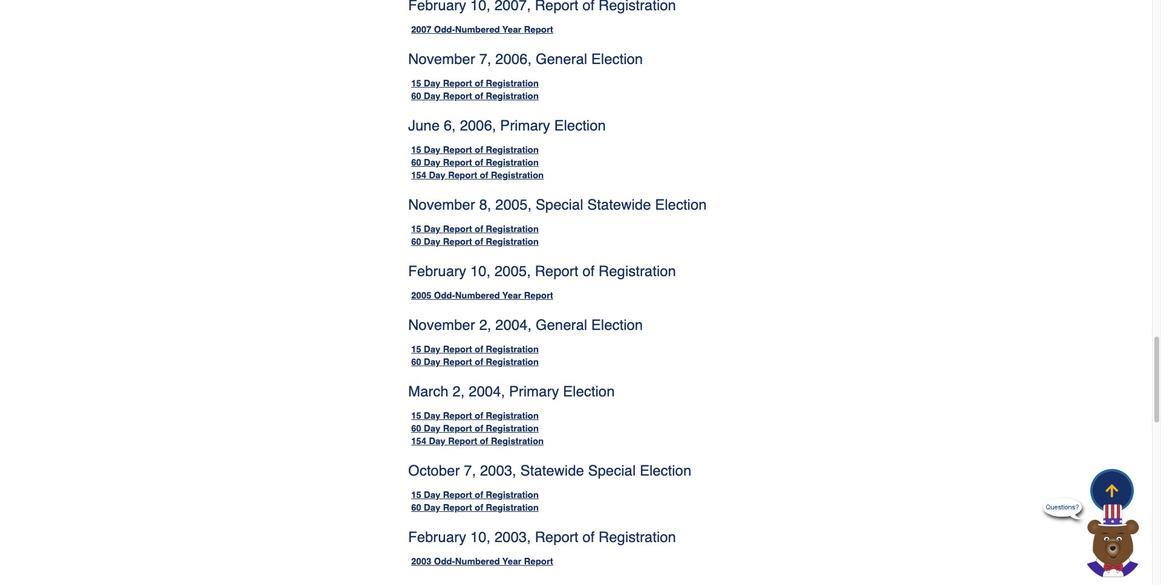 Task type: describe. For each thing, give the bounding box(es) containing it.
february for february 10, 2005, report of registration
[[408, 263, 467, 280]]

15 for fourth 15 day report of registration link from the top of the page
[[412, 344, 422, 355]]

10, for 2003,
[[471, 529, 491, 546]]

15 day report of registration 60 day report of registration 154 day report of registration for second 154 day report of registration link from the bottom of the page
[[412, 145, 544, 180]]

6,
[[444, 117, 456, 134]]

6 15 day report of registration link from the top
[[412, 490, 539, 500]]

1 60 from the top
[[412, 91, 422, 101]]

1 15 day report of registration 60 day report of registration from the top
[[412, 78, 539, 101]]

2 60 from the top
[[412, 157, 422, 168]]

2 15 from the top
[[412, 145, 422, 155]]

3 60 from the top
[[412, 237, 422, 247]]

2004, for primary
[[469, 384, 505, 401]]

february 10, 2003, report of registration
[[408, 529, 677, 546]]

2006, for general
[[496, 51, 532, 68]]

november for november 7, 2006, general election
[[408, 51, 476, 68]]

march 2, 2004, primary election
[[408, 384, 615, 401]]

february for february 10, 2003, report of registration
[[408, 529, 467, 546]]

odd- for 2007
[[434, 24, 455, 34]]

november 8, 2005, special statewide election
[[408, 197, 707, 214]]

general for 2004,
[[536, 317, 588, 334]]

60 day report of registration link for 6th 15 day report of registration link from the bottom
[[412, 91, 539, 101]]

6 60 from the top
[[412, 503, 422, 513]]

odd- for 2003
[[434, 557, 455, 567]]

10, for 2005,
[[471, 263, 491, 280]]

1 15 day report of registration link from the top
[[412, 78, 539, 88]]

year for 2003 odd-numbered year report
[[503, 557, 522, 567]]

15 for 6th 15 day report of registration link from the bottom
[[412, 78, 422, 88]]

november 2, 2004, general election
[[408, 317, 643, 334]]

5 15 from the top
[[412, 411, 422, 421]]

154 for second 154 day report of registration link
[[412, 436, 427, 447]]

1 vertical spatial statewide
[[521, 463, 585, 480]]

0 vertical spatial special
[[536, 197, 584, 214]]

4 60 from the top
[[412, 357, 422, 367]]

election for november 2, 2004, general election
[[592, 317, 643, 334]]

2006, for primary
[[460, 117, 497, 134]]

3 15 day report of registration 60 day report of registration from the top
[[412, 344, 539, 367]]

1 154 day report of registration link from the top
[[412, 170, 544, 180]]

60 day report of registration link for 2nd 15 day report of registration link
[[412, 157, 539, 168]]

2005
[[412, 290, 432, 301]]

2005 odd-numbered year report link
[[412, 290, 554, 301]]

election for march 2, 2004, primary election
[[563, 384, 615, 401]]

7, for october
[[464, 463, 476, 480]]

2003
[[412, 557, 432, 567]]



Task type: vqa. For each thing, say whether or not it's contained in the screenshot.
the '2005'
yes



Task type: locate. For each thing, give the bounding box(es) containing it.
of
[[475, 78, 484, 88], [475, 91, 484, 101], [475, 145, 484, 155], [475, 157, 484, 168], [480, 170, 489, 180], [475, 224, 484, 234], [475, 237, 484, 247], [583, 263, 595, 280], [475, 344, 484, 355], [475, 357, 484, 367], [475, 411, 484, 421], [475, 424, 484, 434], [480, 436, 489, 447], [475, 490, 484, 500], [475, 503, 484, 513], [583, 529, 595, 546]]

15 day report of registration link down 6,
[[412, 145, 539, 155]]

year
[[503, 24, 522, 34], [503, 290, 522, 301], [503, 557, 522, 567]]

0 vertical spatial 15 day report of registration 60 day report of registration 154 day report of registration
[[412, 145, 544, 180]]

0 vertical spatial primary
[[501, 117, 551, 134]]

60 day report of registration link up march 2, 2004, primary election
[[412, 357, 539, 367]]

1 year from the top
[[503, 24, 522, 34]]

0 horizontal spatial statewide
[[521, 463, 585, 480]]

0 vertical spatial odd-
[[434, 24, 455, 34]]

2 vertical spatial november
[[408, 317, 476, 334]]

154 for second 154 day report of registration link from the bottom of the page
[[412, 170, 427, 180]]

february up 2003
[[408, 529, 467, 546]]

3 november from the top
[[408, 317, 476, 334]]

1 60 day report of registration link from the top
[[412, 91, 539, 101]]

4 15 day report of registration 60 day report of registration from the top
[[412, 490, 539, 513]]

4 15 from the top
[[412, 344, 422, 355]]

15 day report of registration 60 day report of registration up 6,
[[412, 78, 539, 101]]

60 day report of registration link up 8,
[[412, 157, 539, 168]]

15 day report of registration 60 day report of registration down october
[[412, 490, 539, 513]]

0 vertical spatial 2005,
[[496, 197, 532, 214]]

0 vertical spatial general
[[536, 51, 588, 68]]

2 15 day report of registration 60 day report of registration 154 day report of registration from the top
[[412, 411, 544, 447]]

15 day report of registration link up 6,
[[412, 78, 539, 88]]

1 vertical spatial year
[[503, 290, 522, 301]]

2003, for report
[[495, 529, 531, 546]]

2, right the march
[[453, 384, 465, 401]]

60 down october
[[412, 503, 422, 513]]

1 horizontal spatial 2,
[[480, 317, 492, 334]]

special
[[536, 197, 584, 214], [589, 463, 636, 480]]

1 vertical spatial february
[[408, 529, 467, 546]]

2, for march
[[453, 384, 465, 401]]

1 vertical spatial primary
[[509, 384, 559, 401]]

2004, right the march
[[469, 384, 505, 401]]

1 vertical spatial 2004,
[[469, 384, 505, 401]]

3 15 from the top
[[412, 224, 422, 234]]

2 154 day report of registration link from the top
[[412, 436, 544, 447]]

year up the november 2, 2004, general election
[[503, 290, 522, 301]]

7, right october
[[464, 463, 476, 480]]

0 vertical spatial february
[[408, 263, 467, 280]]

4 60 day report of registration link from the top
[[412, 357, 539, 367]]

election for november 7, 2006, general election
[[592, 51, 643, 68]]

7,
[[480, 51, 492, 68], [464, 463, 476, 480]]

2007
[[412, 24, 432, 34]]

2 vertical spatial odd-
[[434, 557, 455, 567]]

15 day report of registration 60 day report of registration down 8,
[[412, 224, 539, 247]]

odd- right 2003
[[434, 557, 455, 567]]

february
[[408, 263, 467, 280], [408, 529, 467, 546]]

odd- right 2005
[[434, 290, 455, 301]]

2005, up 2005 odd-numbered year report 'link' at the left
[[495, 263, 531, 280]]

1 horizontal spatial special
[[589, 463, 636, 480]]

15 day report of registration 60 day report of registration up march 2, 2004, primary election
[[412, 344, 539, 367]]

154 day report of registration link up 8,
[[412, 170, 544, 180]]

0 vertical spatial 154
[[412, 170, 427, 180]]

november down 2005
[[408, 317, 476, 334]]

15 day report of registration link down march 2, 2004, primary election
[[412, 411, 539, 421]]

1 vertical spatial numbered
[[455, 290, 500, 301]]

november left 8,
[[408, 197, 476, 214]]

numbered for 2007
[[455, 24, 500, 34]]

october
[[408, 463, 460, 480]]

2 year from the top
[[503, 290, 522, 301]]

june
[[408, 117, 440, 134]]

2005,
[[496, 197, 532, 214], [495, 263, 531, 280]]

1 vertical spatial 2005,
[[495, 263, 531, 280]]

15 day report of registration link down october
[[412, 490, 539, 500]]

60 day report of registration link up 2003 odd-numbered year report link
[[412, 503, 539, 513]]

154 down "june"
[[412, 170, 427, 180]]

2005, right 8,
[[496, 197, 532, 214]]

60 day report of registration link up 6,
[[412, 91, 539, 101]]

2005, for report
[[495, 263, 531, 280]]

15 day report of registration 60 day report of registration
[[412, 78, 539, 101], [412, 224, 539, 247], [412, 344, 539, 367], [412, 490, 539, 513]]

1 vertical spatial 2,
[[453, 384, 465, 401]]

november for november 8, 2005, special statewide election
[[408, 197, 476, 214]]

november for november 2, 2004, general election
[[408, 317, 476, 334]]

5 60 from the top
[[412, 424, 422, 434]]

1 vertical spatial 154 day report of registration link
[[412, 436, 544, 447]]

november down 2007
[[408, 51, 476, 68]]

odd-
[[434, 24, 455, 34], [434, 290, 455, 301], [434, 557, 455, 567]]

report
[[524, 24, 554, 34], [443, 78, 473, 88], [443, 91, 473, 101], [443, 145, 473, 155], [443, 157, 473, 168], [448, 170, 478, 180], [443, 224, 473, 234], [443, 237, 473, 247], [535, 263, 579, 280], [524, 290, 554, 301], [443, 344, 473, 355], [443, 357, 473, 367], [443, 411, 473, 421], [443, 424, 473, 434], [448, 436, 478, 447], [443, 490, 473, 500], [443, 503, 473, 513], [535, 529, 579, 546], [524, 557, 554, 567]]

click me to chat with sam image
[[1080, 504, 1147, 578]]

1 vertical spatial special
[[589, 463, 636, 480]]

0 vertical spatial november
[[408, 51, 476, 68]]

1 vertical spatial 15 day report of registration 60 day report of registration 154 day report of registration
[[412, 411, 544, 447]]

3 15 day report of registration link from the top
[[412, 224, 539, 234]]

0 vertical spatial statewide
[[588, 197, 652, 214]]

1 15 day report of registration 60 day report of registration 154 day report of registration from the top
[[412, 145, 544, 180]]

1 february from the top
[[408, 263, 467, 280]]

february 10, 2005, report of registration
[[408, 263, 677, 280]]

1 general from the top
[[536, 51, 588, 68]]

1 november from the top
[[408, 51, 476, 68]]

questions? ask me. image
[[1044, 492, 1083, 531]]

day
[[424, 78, 441, 88], [424, 91, 441, 101], [424, 145, 441, 155], [424, 157, 441, 168], [429, 170, 446, 180], [424, 224, 441, 234], [424, 237, 441, 247], [424, 344, 441, 355], [424, 357, 441, 367], [424, 411, 441, 421], [424, 424, 441, 434], [429, 436, 446, 447], [424, 490, 441, 500], [424, 503, 441, 513]]

60 up the march
[[412, 357, 422, 367]]

odd- for 2005
[[434, 290, 455, 301]]

60 day report of registration link for 3rd 15 day report of registration link from the top of the page
[[412, 237, 539, 247]]

2 10, from the top
[[471, 529, 491, 546]]

154 up october
[[412, 436, 427, 447]]

60 up 2005
[[412, 237, 422, 247]]

15 day report of registration link down 8,
[[412, 224, 539, 234]]

2 vertical spatial year
[[503, 557, 522, 567]]

2003, for statewide
[[480, 463, 517, 480]]

60
[[412, 91, 422, 101], [412, 157, 422, 168], [412, 237, 422, 247], [412, 357, 422, 367], [412, 424, 422, 434], [412, 503, 422, 513]]

6 60 day report of registration link from the top
[[412, 503, 539, 513]]

15 day report of registration 60 day report of registration 154 day report of registration up 8,
[[412, 145, 544, 180]]

year down february 10, 2003, report of registration
[[503, 557, 522, 567]]

2 15 day report of registration link from the top
[[412, 145, 539, 155]]

2004, for general
[[496, 317, 532, 334]]

60 up "june"
[[412, 91, 422, 101]]

0 horizontal spatial 2,
[[453, 384, 465, 401]]

1 vertical spatial 154
[[412, 436, 427, 447]]

60 day report of registration link for first 15 day report of registration link from the bottom of the page
[[412, 503, 539, 513]]

15 for first 15 day report of registration link from the bottom of the page
[[412, 490, 422, 500]]

numbered right 2003
[[455, 557, 500, 567]]

1 odd- from the top
[[434, 24, 455, 34]]

0 horizontal spatial special
[[536, 197, 584, 214]]

3 numbered from the top
[[455, 557, 500, 567]]

2 numbered from the top
[[455, 290, 500, 301]]

year up november 7, 2006, general election at the top
[[503, 24, 522, 34]]

7, down the 2007 odd-numbered year report
[[480, 51, 492, 68]]

1 vertical spatial 10,
[[471, 529, 491, 546]]

2 odd- from the top
[[434, 290, 455, 301]]

3 60 day report of registration link from the top
[[412, 237, 539, 247]]

march
[[408, 384, 449, 401]]

2007 odd-numbered year report
[[412, 24, 554, 34]]

2 november from the top
[[408, 197, 476, 214]]

15 day report of registration 60 day report of registration 154 day report of registration down march 2, 2004, primary election
[[412, 411, 544, 447]]

154 day report of registration link up october
[[412, 436, 544, 447]]

numbered for 2003
[[455, 557, 500, 567]]

6 15 from the top
[[412, 490, 422, 500]]

1 numbered from the top
[[455, 24, 500, 34]]

year for 2005 odd-numbered year report
[[503, 290, 522, 301]]

0 vertical spatial 10,
[[471, 263, 491, 280]]

60 day report of registration link down 8,
[[412, 237, 539, 247]]

2006, down 2007 odd-numbered year report link
[[496, 51, 532, 68]]

154 day report of registration link
[[412, 170, 544, 180], [412, 436, 544, 447]]

numbered for 2005
[[455, 290, 500, 301]]

november 7, 2006, general election
[[408, 51, 643, 68]]

0 vertical spatial 2004,
[[496, 317, 532, 334]]

general
[[536, 51, 588, 68], [536, 317, 588, 334]]

2 154 from the top
[[412, 436, 427, 447]]

2007 odd-numbered year report link
[[412, 24, 554, 34]]

15 day report of registration link
[[412, 78, 539, 88], [412, 145, 539, 155], [412, 224, 539, 234], [412, 344, 539, 355], [412, 411, 539, 421], [412, 490, 539, 500]]

february up 2005
[[408, 263, 467, 280]]

october 7, 2003, statewide special election
[[408, 463, 692, 480]]

1 horizontal spatial statewide
[[588, 197, 652, 214]]

2 february from the top
[[408, 529, 467, 546]]

november
[[408, 51, 476, 68], [408, 197, 476, 214], [408, 317, 476, 334]]

0 vertical spatial numbered
[[455, 24, 500, 34]]

15 day report of registration link down 2005 odd-numbered year report 'link' at the left
[[412, 344, 539, 355]]

1 10, from the top
[[471, 263, 491, 280]]

election
[[592, 51, 643, 68], [555, 117, 606, 134], [656, 197, 707, 214], [592, 317, 643, 334], [563, 384, 615, 401], [640, 463, 692, 480]]

2, for november
[[480, 317, 492, 334]]

2 general from the top
[[536, 317, 588, 334]]

15 day report of registration 60 day report of registration 154 day report of registration
[[412, 145, 544, 180], [412, 411, 544, 447]]

year for 2007 odd-numbered year report
[[503, 24, 522, 34]]

15 day report of registration 60 day report of registration 154 day report of registration for second 154 day report of registration link
[[412, 411, 544, 447]]

0 vertical spatial 2006,
[[496, 51, 532, 68]]

2004, down 2005 odd-numbered year report 'link' at the left
[[496, 317, 532, 334]]

primary for 2006,
[[501, 117, 551, 134]]

june 6, 2006, primary election
[[408, 117, 606, 134]]

1 vertical spatial odd-
[[434, 290, 455, 301]]

general for 2006,
[[536, 51, 588, 68]]

primary
[[501, 117, 551, 134], [509, 384, 559, 401]]

1 vertical spatial 7,
[[464, 463, 476, 480]]

2004,
[[496, 317, 532, 334], [469, 384, 505, 401]]

1 vertical spatial 2006,
[[460, 117, 497, 134]]

10, up 2005 odd-numbered year report 'link' at the left
[[471, 263, 491, 280]]

15
[[412, 78, 422, 88], [412, 145, 422, 155], [412, 224, 422, 234], [412, 344, 422, 355], [412, 411, 422, 421], [412, 490, 422, 500]]

2003 odd-numbered year report
[[412, 557, 554, 567]]

2005 odd-numbered year report
[[412, 290, 554, 301]]

10, up 2003 odd-numbered year report
[[471, 529, 491, 546]]

3 odd- from the top
[[434, 557, 455, 567]]

60 down the march
[[412, 424, 422, 434]]

0 vertical spatial 2003,
[[480, 463, 517, 480]]

60 day report of registration link for fourth 15 day report of registration link from the top of the page
[[412, 357, 539, 367]]

2003,
[[480, 463, 517, 480], [495, 529, 531, 546]]

2005, for special
[[496, 197, 532, 214]]

1 vertical spatial general
[[536, 317, 588, 334]]

0 horizontal spatial 7,
[[464, 463, 476, 480]]

0 vertical spatial 2,
[[480, 317, 492, 334]]

5 60 day report of registration link from the top
[[412, 424, 539, 434]]

registration
[[486, 78, 539, 88], [486, 91, 539, 101], [486, 145, 539, 155], [486, 157, 539, 168], [491, 170, 544, 180], [486, 224, 539, 234], [486, 237, 539, 247], [599, 263, 677, 280], [486, 344, 539, 355], [486, 357, 539, 367], [486, 411, 539, 421], [486, 424, 539, 434], [491, 436, 544, 447], [486, 490, 539, 500], [486, 503, 539, 513], [599, 529, 677, 546]]

primary for 2004,
[[509, 384, 559, 401]]

0 vertical spatial year
[[503, 24, 522, 34]]

2003 odd-numbered year report link
[[412, 557, 554, 567]]

1 vertical spatial november
[[408, 197, 476, 214]]

60 down "june"
[[412, 157, 422, 168]]

numbered right 2005
[[455, 290, 500, 301]]

1 154 from the top
[[412, 170, 427, 180]]

numbered right 2007
[[455, 24, 500, 34]]

1 15 from the top
[[412, 78, 422, 88]]

statewide
[[588, 197, 652, 214], [521, 463, 585, 480]]

2,
[[480, 317, 492, 334], [453, 384, 465, 401]]

1 vertical spatial 2003,
[[495, 529, 531, 546]]

odd- right 2007
[[434, 24, 455, 34]]

numbered
[[455, 24, 500, 34], [455, 290, 500, 301], [455, 557, 500, 567]]

3 year from the top
[[503, 557, 522, 567]]

5 15 day report of registration link from the top
[[412, 411, 539, 421]]

election for june 6, 2006, primary election
[[555, 117, 606, 134]]

2 vertical spatial numbered
[[455, 557, 500, 567]]

60 day report of registration link for fifth 15 day report of registration link from the top of the page
[[412, 424, 539, 434]]

1 horizontal spatial 7,
[[480, 51, 492, 68]]

10,
[[471, 263, 491, 280], [471, 529, 491, 546]]

2, down 2005 odd-numbered year report 'link' at the left
[[480, 317, 492, 334]]

60 day report of registration link
[[412, 91, 539, 101], [412, 157, 539, 168], [412, 237, 539, 247], [412, 357, 539, 367], [412, 424, 539, 434], [412, 503, 539, 513]]

7, for november
[[480, 51, 492, 68]]

60 day report of registration link down march 2, 2004, primary election
[[412, 424, 539, 434]]

15 for 3rd 15 day report of registration link from the top of the page
[[412, 224, 422, 234]]

2006, right 6,
[[460, 117, 497, 134]]

2 60 day report of registration link from the top
[[412, 157, 539, 168]]

2 15 day report of registration 60 day report of registration from the top
[[412, 224, 539, 247]]

0 vertical spatial 7,
[[480, 51, 492, 68]]

2006,
[[496, 51, 532, 68], [460, 117, 497, 134]]

4 15 day report of registration link from the top
[[412, 344, 539, 355]]

0 vertical spatial 154 day report of registration link
[[412, 170, 544, 180]]

154
[[412, 170, 427, 180], [412, 436, 427, 447]]

8,
[[480, 197, 492, 214]]



